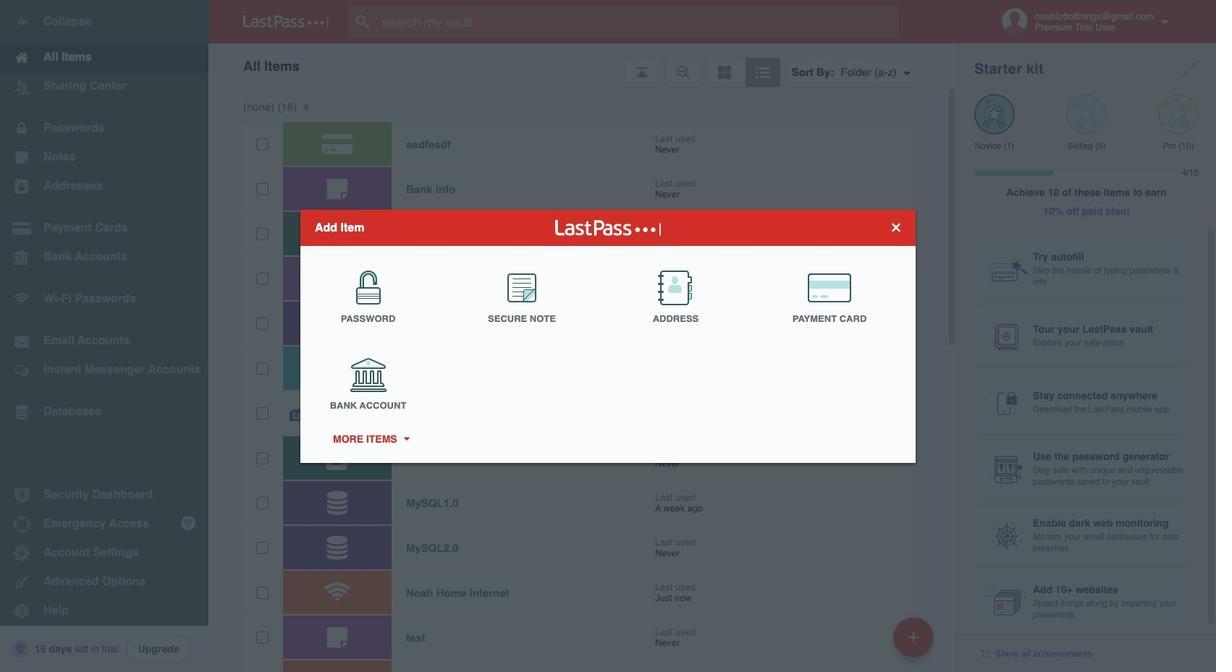 Task type: vqa. For each thing, say whether or not it's contained in the screenshot.
text field
no



Task type: locate. For each thing, give the bounding box(es) containing it.
Search search field
[[349, 6, 928, 38]]

dialog
[[301, 210, 916, 463]]

main navigation navigation
[[0, 0, 209, 673]]

new item navigation
[[889, 614, 943, 673]]

vault options navigation
[[209, 43, 958, 87]]



Task type: describe. For each thing, give the bounding box(es) containing it.
lastpass image
[[243, 15, 329, 28]]

search my vault text field
[[349, 6, 928, 38]]

caret right image
[[401, 438, 412, 441]]

new item image
[[909, 633, 919, 643]]



